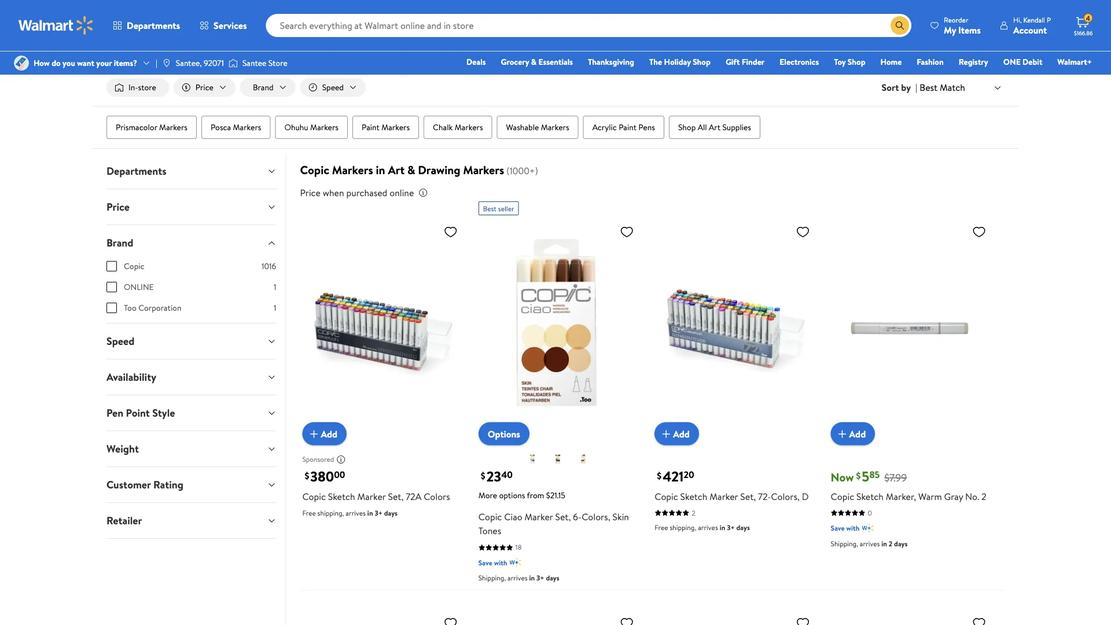 Task type: vqa. For each thing, say whether or not it's contained in the screenshot.
Price tab
yes



Task type: locate. For each thing, give the bounding box(es) containing it.
 image for how do you want your items?
[[14, 56, 29, 71]]

speed down too
[[106, 334, 134, 348]]

 image right 92071
[[229, 57, 238, 69]]

2 horizontal spatial  image
[[229, 57, 238, 69]]

marker
[[357, 490, 386, 503], [710, 490, 738, 503], [525, 511, 553, 523]]

shipping, down $ 421 20
[[670, 522, 696, 532]]

best inside dropdown button
[[920, 81, 938, 94]]

0 horizontal spatial best
[[483, 203, 496, 213]]

sketch
[[328, 490, 355, 503], [680, 490, 707, 503], [856, 490, 884, 503]]

copic inside the copic sketch marker set, 72a colors free shipping, arrives in 3+ days
[[302, 490, 326, 503]]

shop all art supplies link
[[669, 116, 760, 139]]

add to cart image
[[307, 427, 321, 441], [659, 427, 673, 441]]

marker for 72-
[[710, 490, 738, 503]]

brand button down santee store on the top of the page
[[240, 78, 296, 97]]

1 horizontal spatial price
[[196, 82, 214, 93]]

2 vertical spatial price
[[106, 200, 130, 214]]

customer rating button
[[97, 467, 286, 502]]

1 horizontal spatial shipping,
[[831, 539, 858, 548]]

3 add from the left
[[849, 427, 866, 440]]

1 vertical spatial sponsored
[[302, 454, 334, 464]]

marker up free shipping, arrives in 3+ days
[[710, 490, 738, 503]]

Search search field
[[266, 14, 911, 37]]

no.
[[965, 490, 979, 503]]

1 vertical spatial save with
[[478, 558, 507, 568]]

you
[[63, 57, 75, 69]]

1 horizontal spatial /
[[239, 16, 242, 27]]

sketch inside the copic sketch marker set, 72a colors free shipping, arrives in 3+ days
[[328, 490, 355, 503]]

marker inside the copic sketch marker set, 72a colors free shipping, arrives in 3+ days
[[357, 490, 386, 503]]

1 vertical spatial best
[[483, 203, 496, 213]]

art right all at top right
[[709, 122, 721, 133]]

| up store
[[156, 57, 157, 69]]

$ left 5
[[856, 469, 861, 482]]

set, for 72-
[[740, 490, 756, 503]]

0 horizontal spatial shipping,
[[317, 508, 344, 518]]

speed up ohuhu markers
[[322, 82, 344, 93]]

copic for copic markers in art & drawing markers (1000+)
[[300, 162, 329, 178]]

0 vertical spatial copic sketch marker set, 72a colors image
[[302, 220, 462, 436]]

/ right art supplies link
[[239, 16, 242, 27]]

 image for santee, 92071
[[162, 58, 171, 68]]

store
[[268, 57, 287, 69]]

arts crafts & sewing / art supplies / art & drawing markers / copic markers
[[106, 16, 390, 27]]

1 add to cart image from the left
[[307, 427, 321, 441]]

$ left 421
[[657, 469, 662, 482]]

0 horizontal spatial add button
[[302, 422, 347, 445]]

add up 20
[[673, 427, 690, 440]]

add button up ad disclaimer and feedback for ingridsponsoredproducts icon
[[302, 422, 347, 445]]

set, left 6- at right
[[555, 511, 571, 523]]

copic ciao marker set, basic, 24-piece image
[[655, 611, 815, 625]]

colors, inside copic ciao marker set, 6-colors, skin tones
[[582, 511, 610, 523]]

one
[[1003, 56, 1021, 67]]

posca
[[211, 122, 231, 133]]

1 add to favorites list, copic sketch marker set, 72a colors image from the top
[[444, 225, 458, 239]]

Walmart Site-Wide search field
[[266, 14, 911, 37]]

2 horizontal spatial price
[[300, 186, 321, 199]]

electronics link
[[774, 56, 824, 68]]

hi,
[[1013, 15, 1022, 25]]

copic inside now $ 5 85 $7.99 copic sketch marker, warm gray no. 2
[[831, 490, 854, 503]]

departments button up items?
[[103, 12, 190, 39]]

marker left 72a
[[357, 490, 386, 503]]

add to favorites list, copic sketch marker, warm gray no. 2 image
[[972, 225, 986, 239]]

1 horizontal spatial add button
[[655, 422, 699, 445]]

best right 'by'
[[920, 81, 938, 94]]

/ right 'sewing'
[[184, 16, 187, 27]]

copic for copic sketch marker set, 72-colors, d
[[655, 490, 678, 503]]

paint markers link
[[352, 116, 419, 139]]

1 horizontal spatial add to cart image
[[659, 427, 673, 441]]

1 paint from the left
[[362, 122, 380, 133]]

markers for posca
[[233, 122, 261, 133]]

0 vertical spatial free
[[302, 508, 316, 518]]

0 vertical spatial with
[[846, 523, 860, 533]]

0 horizontal spatial sponsored
[[302, 454, 334, 464]]

0 horizontal spatial set,
[[388, 490, 404, 503]]

2 horizontal spatial sketch
[[856, 490, 884, 503]]

1 vertical spatial price button
[[97, 189, 286, 225]]

best match button
[[917, 80, 1005, 95]]

1 vertical spatial walmart plus image
[[510, 557, 521, 568]]

price button inside sort and filter section element
[[174, 78, 236, 97]]

marker inside copic ciao marker set, 6-colors, skin tones
[[525, 511, 553, 523]]

0 horizontal spatial shipping,
[[478, 573, 506, 583]]

1 vertical spatial brand
[[106, 236, 133, 250]]

prismacolor markers
[[116, 122, 188, 133]]

art up online
[[388, 162, 405, 178]]

1 horizontal spatial free
[[655, 522, 668, 532]]

best
[[920, 81, 938, 94], [483, 203, 496, 213]]

0 horizontal spatial free
[[302, 508, 316, 518]]

availability
[[106, 370, 156, 384]]

0
[[868, 508, 872, 518]]

2 down marker,
[[889, 539, 892, 548]]

markers for washable
[[541, 122, 569, 133]]

sketch up 0
[[856, 490, 884, 503]]

2 paint from the left
[[619, 122, 637, 133]]

0 vertical spatial speed button
[[300, 78, 366, 97]]

2 horizontal spatial 3+
[[727, 522, 735, 532]]

price button down santee, 92071
[[174, 78, 236, 97]]

0 vertical spatial 3+
[[375, 508, 382, 518]]

arrives
[[346, 508, 366, 518], [698, 522, 718, 532], [860, 539, 880, 548], [508, 573, 528, 583]]

3 sketch from the left
[[856, 490, 884, 503]]

save with
[[831, 523, 860, 533], [478, 558, 507, 568]]

best for best match
[[920, 81, 938, 94]]

brand inside sort and filter section element
[[253, 82, 274, 93]]

sponsored for ad disclaimer and feedback for ingridsponsoredproducts icon
[[302, 454, 334, 464]]

in-
[[128, 82, 138, 93]]

price button down departments tab
[[97, 189, 286, 225]]

with up shipping, arrives in 2 days
[[846, 523, 860, 533]]

add up ad disclaimer and feedback for ingridsponsoredproducts icon
[[321, 427, 337, 440]]

shipping, inside the copic sketch marker set, 72a colors free shipping, arrives in 3+ days
[[317, 508, 344, 518]]

shop left all at top right
[[678, 122, 696, 133]]

grocery & essentials link
[[496, 56, 578, 68]]

1 horizontal spatial brand
[[253, 82, 274, 93]]

ad disclaimer and feedback for skylinedisplayad image
[[995, 45, 1005, 54]]

$ inside $ 421 20
[[657, 469, 662, 482]]

0 horizontal spatial with
[[494, 558, 507, 568]]

more options from $21.15
[[478, 489, 565, 501]]

0 vertical spatial 1
[[274, 281, 276, 293]]

$ inside $ 380 00
[[305, 469, 309, 482]]

1 vertical spatial speed button
[[97, 324, 286, 359]]

1 horizontal spatial paint
[[619, 122, 637, 133]]

markers for paint
[[381, 122, 410, 133]]

sponsored up 380
[[302, 454, 334, 464]]

set, left 72a
[[388, 490, 404, 503]]

0 horizontal spatial supplies
[[205, 16, 234, 27]]

6-
[[573, 511, 582, 523]]

legal information image
[[419, 188, 428, 197]]

1 horizontal spatial |
[[916, 81, 917, 94]]

1 horizontal spatial sketch
[[680, 490, 707, 503]]

0 vertical spatial shipping,
[[317, 508, 344, 518]]

3 $ from the left
[[657, 469, 662, 482]]

2 vertical spatial 2
[[889, 539, 892, 548]]

sponsored up registry
[[961, 44, 993, 54]]

availability tab
[[97, 359, 286, 395]]

prismacolor
[[116, 122, 157, 133]]

1 horizontal spatial set,
[[555, 511, 571, 523]]

1 vertical spatial supplies
[[722, 122, 751, 133]]

0 vertical spatial brand
[[253, 82, 274, 93]]

1 vertical spatial with
[[494, 558, 507, 568]]

best left seller
[[483, 203, 496, 213]]

markers
[[298, 16, 327, 27], [361, 16, 390, 27], [159, 122, 188, 133], [233, 122, 261, 133], [310, 122, 339, 133], [381, 122, 410, 133], [455, 122, 483, 133], [541, 122, 569, 133], [332, 162, 373, 178], [463, 162, 504, 178]]

1 vertical spatial add to favorites list, copic sketch marker set, 72a colors image
[[444, 616, 458, 625]]

acrylic paint pens
[[592, 122, 655, 133]]

paint inside paint markers link
[[362, 122, 380, 133]]

4 $ from the left
[[856, 469, 861, 482]]

1 vertical spatial copic sketch marker set, 72a colors image
[[302, 611, 462, 625]]

2 horizontal spatial add button
[[831, 422, 875, 445]]

add button up $ 421 20
[[655, 422, 699, 445]]

add to favorites list, copic ciao marker set, basic, 24-piece image
[[796, 616, 810, 625]]

acrylic paint pens link
[[583, 116, 664, 139]]

retailer tab
[[97, 503, 286, 538]]

1 copic sketch marker set, 72a colors image from the top
[[302, 220, 462, 436]]

1 vertical spatial speed
[[106, 334, 134, 348]]

0 vertical spatial price button
[[174, 78, 236, 97]]

supplies right all at top right
[[722, 122, 751, 133]]

0 horizontal spatial 3+
[[375, 508, 382, 518]]

1 vertical spatial colors,
[[582, 511, 610, 523]]

0 horizontal spatial save with
[[478, 558, 507, 568]]

0 vertical spatial add to favorites list, copic sketch marker set, 72a colors image
[[444, 225, 458, 239]]

1 horizontal spatial save
[[831, 523, 845, 533]]

pen point style button
[[97, 395, 286, 431]]

0 horizontal spatial paint
[[362, 122, 380, 133]]

 image left how
[[14, 56, 29, 71]]

1 $ from the left
[[305, 469, 309, 482]]

shipping, arrives in 3+ days
[[478, 573, 559, 583]]

save down tones
[[478, 558, 492, 568]]

departments right arts
[[127, 19, 180, 32]]

sketch inside now $ 5 85 $7.99 copic sketch marker, warm gray no. 2
[[856, 490, 884, 503]]

home link
[[875, 56, 907, 68]]

add button
[[302, 422, 347, 445], [655, 422, 699, 445], [831, 422, 875, 445]]

85
[[869, 469, 880, 481]]

add for $7.99
[[849, 427, 866, 440]]

ciao
[[504, 511, 522, 523]]

0 vertical spatial sponsored
[[961, 44, 993, 54]]

$ inside $ 23 40
[[481, 469, 485, 482]]

walmart image
[[19, 16, 94, 35]]

0 vertical spatial speed
[[322, 82, 344, 93]]

2 inside now $ 5 85 $7.99 copic sketch marker, warm gray no. 2
[[982, 490, 986, 503]]

add up 5
[[849, 427, 866, 440]]

0 horizontal spatial sketch
[[328, 490, 355, 503]]

1 horizontal spatial speed
[[322, 82, 344, 93]]

0 vertical spatial colors,
[[771, 490, 800, 503]]

brand inside tab
[[106, 236, 133, 250]]

sponsored for ad disclaimer and feedback for skylinedisplayad "icon"
[[961, 44, 993, 54]]

save with up shipping, arrives in 2 days
[[831, 523, 860, 533]]

shipping, for shipping, arrives in 2 days
[[831, 539, 858, 548]]

ad disclaimer and feedback for ingridsponsoredproducts image
[[336, 455, 346, 464]]

copic sketch marker, warm gray no. 2 image
[[831, 220, 991, 436]]

departments
[[127, 19, 180, 32], [106, 164, 166, 178]]

shipping,
[[317, 508, 344, 518], [670, 522, 696, 532]]

0 horizontal spatial  image
[[14, 56, 29, 71]]

$ for 421
[[657, 469, 662, 482]]

add to cart image up 380
[[307, 427, 321, 441]]

departments down prismacolor
[[106, 164, 166, 178]]

add to favorites list, copic sketch marker set, 72-colors, d image
[[796, 225, 810, 239]]

0 horizontal spatial speed
[[106, 334, 134, 348]]

marker down from
[[525, 511, 553, 523]]

2 horizontal spatial /
[[331, 16, 334, 27]]

2 copic sketch marker set, 72a colors image from the top
[[302, 611, 462, 625]]

art right art supplies link
[[246, 16, 258, 27]]

shipping,
[[831, 539, 858, 548], [478, 573, 506, 583]]

free right the skin
[[655, 522, 668, 532]]

the holiday shop link
[[644, 56, 716, 68]]

electronics
[[780, 56, 819, 67]]

/
[[184, 16, 187, 27], [239, 16, 242, 27], [331, 16, 334, 27]]

0 horizontal spatial add to cart image
[[307, 427, 321, 441]]

weight tab
[[97, 431, 286, 466]]

free
[[302, 508, 316, 518], [655, 522, 668, 532]]

save with for the left walmart plus image
[[478, 558, 507, 568]]

1 horizontal spatial with
[[846, 523, 860, 533]]

2 add to favorites list, copic sketch marker set, 72a colors image from the top
[[444, 616, 458, 625]]

departments inside tab
[[106, 164, 166, 178]]

0 horizontal spatial add
[[321, 427, 337, 440]]

drawing up legal information icon
[[418, 162, 460, 178]]

toy shop link
[[829, 56, 871, 68]]

save up shipping, arrives in 2 days
[[831, 523, 845, 533]]

arts
[[106, 16, 121, 27]]

1 horizontal spatial drawing
[[418, 162, 460, 178]]

brand for the top brand dropdown button
[[253, 82, 274, 93]]

best for best seller
[[483, 203, 496, 213]]

/ left copic markers link
[[331, 16, 334, 27]]

colors, for 6-
[[582, 511, 610, 523]]

0 horizontal spatial brand
[[106, 236, 133, 250]]

2 horizontal spatial add
[[849, 427, 866, 440]]

1 horizontal spatial speed button
[[300, 78, 366, 97]]

1 add from the left
[[321, 427, 337, 440]]

add to favorites list, copic doodle kit, rainbow image
[[972, 616, 986, 625]]

0 vertical spatial best
[[920, 81, 938, 94]]

days inside the copic sketch marker set, 72a colors free shipping, arrives in 3+ days
[[384, 508, 398, 518]]

speed button up "availability" dropdown button
[[97, 324, 286, 359]]

how
[[34, 57, 50, 69]]

speed button inside sort and filter section element
[[300, 78, 366, 97]]

1 horizontal spatial sponsored
[[961, 44, 993, 54]]

set, left 72-
[[740, 490, 756, 503]]

holiday
[[664, 56, 691, 67]]

2 add to cart image from the left
[[659, 427, 673, 441]]

0 horizontal spatial price
[[106, 200, 130, 214]]

price tab
[[97, 189, 286, 225]]

0 vertical spatial supplies
[[205, 16, 234, 27]]

skin
[[613, 511, 629, 523]]

$166.86
[[1074, 29, 1093, 37]]

speed
[[322, 82, 344, 93], [106, 334, 134, 348]]

0 vertical spatial price
[[196, 82, 214, 93]]

chalk
[[433, 122, 453, 133]]

registry
[[959, 56, 988, 67]]

marker,
[[886, 490, 916, 503]]

1 vertical spatial save
[[478, 558, 492, 568]]

1 sketch from the left
[[328, 490, 355, 503]]

3 / from the left
[[331, 16, 334, 27]]

2 right no. at right
[[982, 490, 986, 503]]

arrives inside the copic sketch marker set, 72a colors free shipping, arrives in 3+ days
[[346, 508, 366, 518]]

1 add button from the left
[[302, 422, 347, 445]]

copic
[[339, 16, 359, 27], [300, 162, 329, 178], [124, 260, 144, 272], [302, 490, 326, 503], [655, 490, 678, 503], [831, 490, 854, 503], [478, 511, 502, 523]]

services
[[214, 19, 247, 32]]

add to cart image up 421
[[659, 427, 673, 441]]

brand down santee store on the top of the page
[[253, 82, 274, 93]]

p
[[1047, 15, 1051, 25]]

1 vertical spatial |
[[916, 81, 917, 94]]

brand button down price tab
[[97, 225, 286, 260]]

best match
[[920, 81, 965, 94]]

add to cart image
[[835, 427, 849, 441]]

3 add button from the left
[[831, 422, 875, 445]]

3+
[[375, 508, 382, 518], [727, 522, 735, 532], [536, 573, 544, 583]]

shipping, down $ 380 00
[[317, 508, 344, 518]]

colors, left d
[[771, 490, 800, 503]]

2 add from the left
[[673, 427, 690, 440]]

free inside the copic sketch marker set, 72a colors free shipping, arrives in 3+ days
[[302, 508, 316, 518]]

0 horizontal spatial |
[[156, 57, 157, 69]]

2 up free shipping, arrives in 3+ days
[[692, 508, 695, 518]]

copic sketch marker, warm gray no. 4 image
[[478, 611, 638, 625]]

None checkbox
[[106, 261, 117, 271], [106, 282, 117, 292], [106, 303, 117, 313], [106, 261, 117, 271], [106, 282, 117, 292], [106, 303, 117, 313]]

weight button
[[97, 431, 286, 466]]

1 vertical spatial price
[[300, 186, 321, 199]]

speed button up ohuhu markers
[[300, 78, 366, 97]]

1 vertical spatial departments
[[106, 164, 166, 178]]

0 horizontal spatial marker
[[357, 490, 386, 503]]

add button up 5
[[831, 422, 875, 445]]

copic sketch marker set, 72a colors image
[[302, 220, 462, 436], [302, 611, 462, 625]]

$ left 23
[[481, 469, 485, 482]]

copic inside brand group
[[124, 260, 144, 272]]

sketch down 20
[[680, 490, 707, 503]]

2 add button from the left
[[655, 422, 699, 445]]

& right crafts
[[147, 16, 153, 27]]

walmart plus image
[[862, 522, 874, 534], [510, 557, 521, 568]]

with up shipping, arrives in 3+ days
[[494, 558, 507, 568]]

2 horizontal spatial marker
[[710, 490, 738, 503]]

copic inside copic ciao marker set, 6-colors, skin tones
[[478, 511, 502, 523]]

0 vertical spatial walmart plus image
[[862, 522, 874, 534]]

380
[[310, 467, 334, 486]]

walmart plus image up shipping, arrives in 2 days
[[862, 522, 874, 534]]

2 sketch from the left
[[680, 490, 707, 503]]

2 $ from the left
[[481, 469, 485, 482]]

0 vertical spatial drawing
[[267, 16, 296, 27]]

art supplies link
[[192, 16, 234, 27]]

drawing up store
[[267, 16, 296, 27]]

ohuhu markers
[[284, 122, 339, 133]]

home
[[881, 56, 902, 67]]

colors, left the skin
[[582, 511, 610, 523]]

2 horizontal spatial 2
[[982, 490, 986, 503]]

walmart plus image down 18
[[510, 557, 521, 568]]

 image left 'santee,'
[[162, 58, 171, 68]]

sketch down the 00
[[328, 490, 355, 503]]

supplies up 92071
[[205, 16, 234, 27]]

1 horizontal spatial colors,
[[771, 490, 800, 503]]

$ left 380
[[305, 469, 309, 482]]

best seller
[[483, 203, 514, 213]]

0 vertical spatial save
[[831, 523, 845, 533]]

1 1 from the top
[[274, 281, 276, 293]]

shop
[[693, 56, 711, 67], [848, 56, 866, 67], [678, 122, 696, 133]]

brand up online
[[106, 236, 133, 250]]

1 for too corporation
[[274, 302, 276, 313]]

1 horizontal spatial  image
[[162, 58, 171, 68]]

0 vertical spatial |
[[156, 57, 157, 69]]

set, inside the copic sketch marker set, 72a colors free shipping, arrives in 3+ days
[[388, 490, 404, 503]]

now
[[831, 469, 854, 485]]

free down 380
[[302, 508, 316, 518]]

departments button
[[103, 12, 190, 39], [97, 153, 286, 189]]

markers for ohuhu
[[310, 122, 339, 133]]

set, inside copic ciao marker set, 6-colors, skin tones
[[555, 511, 571, 523]]

posca markers link
[[201, 116, 271, 139]]

 image
[[14, 56, 29, 71], [229, 57, 238, 69], [162, 58, 171, 68]]

0 vertical spatial 2
[[982, 490, 986, 503]]

add to favorites list, copic sketch marker set, 72a colors image
[[444, 225, 458, 239], [444, 616, 458, 625]]

pen point style
[[106, 406, 175, 420]]

options link
[[478, 422, 530, 445]]

| right 'by'
[[916, 81, 917, 94]]

save with up shipping, arrives in 3+ days
[[478, 558, 507, 568]]

& right grocery on the top of the page
[[531, 56, 537, 67]]

departments button up price tab
[[97, 153, 286, 189]]

2 1 from the top
[[274, 302, 276, 313]]



Task type: describe. For each thing, give the bounding box(es) containing it.
washable markers link
[[497, 116, 579, 139]]

00
[[334, 469, 345, 481]]

0 horizontal spatial speed button
[[97, 324, 286, 359]]

santee store
[[242, 57, 287, 69]]

in-store
[[128, 82, 156, 93]]

crafts
[[123, 16, 145, 27]]

$7.99
[[884, 470, 907, 485]]

72-
[[758, 490, 771, 503]]

copic sketch marker set, 72a colors image for 1st add to favorites list, copic sketch marker set, 72a colors icon from the top
[[302, 220, 462, 436]]

0 vertical spatial departments
[[127, 19, 180, 32]]

debit
[[1023, 56, 1042, 67]]

add to favorites list, copic sketch marker, warm gray no. 4 image
[[620, 616, 634, 625]]

$ for 380
[[305, 469, 309, 482]]

art & drawing markers link
[[246, 16, 327, 27]]

1 vertical spatial drawing
[[418, 162, 460, 178]]

availability button
[[97, 359, 286, 395]]

gift
[[726, 56, 740, 67]]

shop all art supplies
[[678, 122, 751, 133]]

set, for 6-
[[555, 511, 571, 523]]

brand tab
[[97, 225, 286, 260]]

1 vertical spatial brand button
[[97, 225, 286, 260]]

search icon image
[[895, 21, 905, 30]]

retailer
[[106, 513, 142, 528]]

free shipping, arrives in 3+ days
[[655, 522, 750, 532]]

shop right holiday
[[693, 56, 711, 67]]

essentials
[[539, 56, 573, 67]]

copic ciao marker set, 6-colors, skin tones
[[478, 511, 629, 537]]

tones
[[478, 524, 501, 537]]

items
[[958, 23, 981, 36]]

copic doodle kit, rainbow image
[[831, 611, 991, 625]]

0 horizontal spatial drawing
[[267, 16, 296, 27]]

reorder my items
[[944, 15, 981, 36]]

by
[[901, 81, 911, 94]]

your
[[96, 57, 112, 69]]

set, for 72a
[[388, 490, 404, 503]]

 image for santee store
[[229, 57, 238, 69]]

thanksgiving link
[[583, 56, 639, 68]]

chalk markers link
[[424, 116, 492, 139]]

more
[[478, 489, 497, 501]]

marker for 6-
[[525, 511, 553, 523]]

gift finder link
[[720, 56, 770, 68]]

2 vertical spatial 3+
[[536, 573, 544, 583]]

in for 2
[[882, 539, 887, 548]]

1 / from the left
[[184, 16, 187, 27]]

chalk markers
[[433, 122, 483, 133]]

3+ inside the copic sketch marker set, 72a colors free shipping, arrives in 3+ days
[[375, 508, 382, 518]]

speed inside sort and filter section element
[[322, 82, 344, 93]]

match
[[940, 81, 965, 94]]

in inside the copic sketch marker set, 72a colors free shipping, arrives in 3+ days
[[367, 508, 373, 518]]

copic ciao marker set, 6-colors, skin tones image
[[478, 220, 638, 436]]

ohuhu markers link
[[275, 116, 348, 139]]

1 for online
[[274, 281, 276, 293]]

rating
[[153, 477, 183, 492]]

brights image
[[525, 452, 539, 466]]

colors
[[424, 490, 450, 503]]

seller
[[498, 203, 514, 213]]

toy
[[834, 56, 846, 67]]

1 vertical spatial 3+
[[727, 522, 735, 532]]

sketch for copic sketch marker set, 72-colors, d
[[680, 490, 707, 503]]

paint inside acrylic paint pens link
[[619, 122, 637, 133]]

weight
[[106, 442, 139, 456]]

one debit link
[[998, 56, 1048, 68]]

fashion link
[[912, 56, 949, 68]]

price when purchased online
[[300, 186, 414, 199]]

copic sketch marker set, 72-colors, d
[[655, 490, 809, 503]]

1 vertical spatial shipping,
[[670, 522, 696, 532]]

pen point style tab
[[97, 395, 286, 431]]

$ 380 00
[[305, 467, 345, 486]]

copic sketch marker set, 72a colors free shipping, arrives in 3+ days
[[302, 490, 450, 518]]

washable markers
[[506, 122, 569, 133]]

colors, for 72-
[[771, 490, 800, 503]]

20
[[684, 469, 694, 481]]

$ 421 20
[[657, 467, 694, 486]]

services button
[[190, 12, 257, 39]]

how do you want your items?
[[34, 57, 137, 69]]

shop right the toy
[[848, 56, 866, 67]]

| inside sort and filter section element
[[916, 81, 917, 94]]

customer rating
[[106, 477, 183, 492]]

marker for 72a
[[357, 490, 386, 503]]

santee
[[242, 57, 266, 69]]

add button for $7.99
[[831, 422, 875, 445]]

too corporation
[[124, 302, 181, 313]]

skin image
[[576, 452, 590, 466]]

markers for chalk
[[455, 122, 483, 133]]

23
[[487, 467, 501, 486]]

0 vertical spatial brand button
[[240, 78, 296, 97]]

$ inside now $ 5 85 $7.99 copic sketch marker, warm gray no. 2
[[856, 469, 861, 482]]

brand group
[[106, 260, 276, 323]]

save with for right walmart plus image
[[831, 523, 860, 533]]

departments tab
[[97, 153, 286, 189]]

do
[[52, 57, 61, 69]]

price inside sort and filter section element
[[196, 82, 214, 93]]

1 vertical spatial departments button
[[97, 153, 286, 189]]

add to favorites list, copic ciao marker set, 6-colors, skin tones image
[[620, 225, 634, 239]]

brand for bottommost brand dropdown button
[[106, 236, 133, 250]]

thanksgiving
[[588, 56, 634, 67]]

2 / from the left
[[239, 16, 242, 27]]

gift finder
[[726, 56, 765, 67]]

copic for copic
[[124, 260, 144, 272]]

0 horizontal spatial save
[[478, 558, 492, 568]]

add button for 421
[[655, 422, 699, 445]]

online
[[124, 281, 154, 293]]

my
[[944, 23, 956, 36]]

92071
[[204, 57, 224, 69]]

& up online
[[407, 162, 415, 178]]

1 horizontal spatial walmart plus image
[[862, 522, 874, 534]]

0 horizontal spatial walmart plus image
[[510, 557, 521, 568]]

customer rating tab
[[97, 467, 286, 502]]

registry link
[[954, 56, 993, 68]]

options
[[488, 427, 520, 440]]

sort and filter section element
[[93, 69, 1019, 106]]

one debit
[[1003, 56, 1042, 67]]

add for 421
[[673, 427, 690, 440]]

finder
[[742, 56, 765, 67]]

acrylic
[[592, 122, 617, 133]]

speed tab
[[97, 324, 286, 359]]

speed inside tab
[[106, 334, 134, 348]]

copic markers in art & drawing markers (1000+)
[[300, 162, 538, 178]]

d
[[802, 490, 809, 503]]

items?
[[114, 57, 137, 69]]

markers for copic
[[332, 162, 373, 178]]

walmart+
[[1057, 56, 1092, 67]]

sort
[[882, 81, 899, 94]]

copic markers link
[[339, 16, 390, 27]]

1016
[[262, 260, 276, 272]]

sketch for copic sketch marker set, 72a colors free shipping, arrives in 3+ days
[[328, 490, 355, 503]]

warm
[[918, 490, 942, 503]]

corporation
[[138, 302, 181, 313]]

copic sketch marker set, 72-colors, d image
[[655, 220, 815, 436]]

fashion
[[917, 56, 944, 67]]

santee,
[[176, 57, 202, 69]]

washable
[[506, 122, 539, 133]]

& right services
[[260, 16, 265, 27]]

grocery
[[501, 56, 529, 67]]

$ for 23
[[481, 469, 485, 482]]

price inside tab
[[106, 200, 130, 214]]

primary image
[[551, 452, 565, 466]]

in for art
[[376, 162, 385, 178]]

too
[[124, 302, 136, 313]]

sewing
[[154, 16, 179, 27]]

0 vertical spatial departments button
[[103, 12, 190, 39]]

1 vertical spatial free
[[655, 522, 668, 532]]

supplies inside shop all art supplies link
[[722, 122, 751, 133]]

art right 'sewing'
[[192, 16, 203, 27]]

santee, 92071
[[176, 57, 224, 69]]

prismacolor markers link
[[106, 116, 197, 139]]

1 horizontal spatial 2
[[889, 539, 892, 548]]

when
[[323, 186, 344, 199]]

1 vertical spatial 2
[[692, 508, 695, 518]]

(1000+)
[[506, 164, 538, 177]]

want
[[77, 57, 94, 69]]

toy shop
[[834, 56, 866, 67]]

paint markers
[[362, 122, 410, 133]]

markers for prismacolor
[[159, 122, 188, 133]]

arts crafts & sewing link
[[106, 16, 179, 27]]

copic for copic sketch marker set, 72a colors free shipping, arrives in 3+ days
[[302, 490, 326, 503]]

shipping, for shipping, arrives in 3+ days
[[478, 573, 506, 583]]

in for 3+
[[529, 573, 535, 583]]

copic for copic ciao marker set, 6-colors, skin tones
[[478, 511, 502, 523]]

all
[[698, 122, 707, 133]]

copic sketch marker set, 72a colors image for first add to favorites list, copic sketch marker set, 72a colors icon from the bottom
[[302, 611, 462, 625]]



